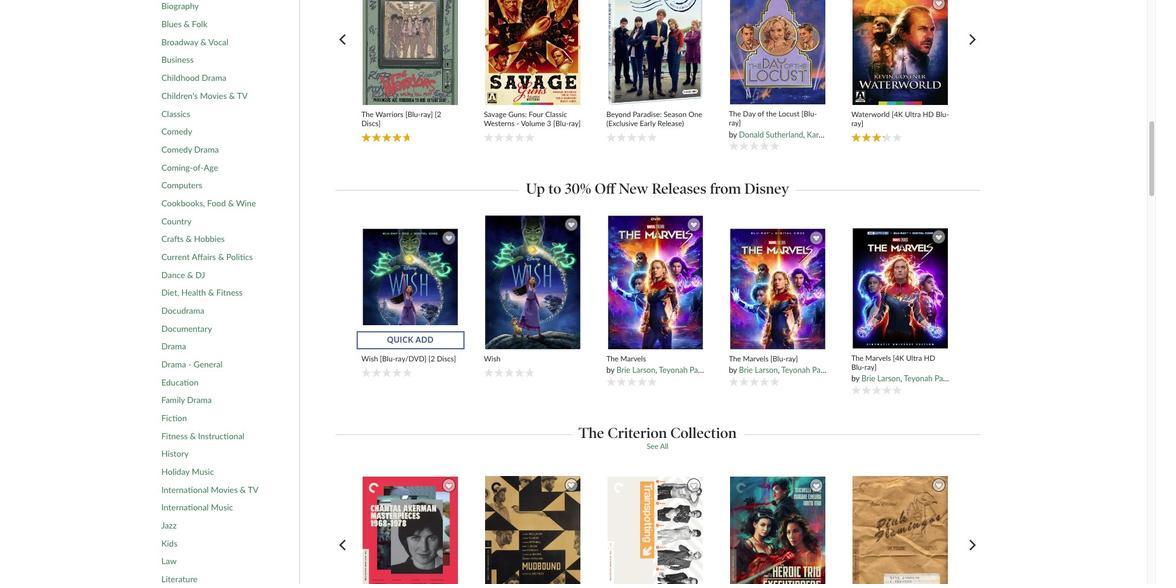 Task type: locate. For each thing, give the bounding box(es) containing it.
the marvels link
[[607, 354, 705, 364]]

0 vertical spatial [2
[[435, 110, 442, 119]]

hd inside waterworld [4k ultra hd blu- ray]
[[923, 110, 935, 119]]

1 horizontal spatial brie
[[740, 365, 753, 375]]

0 horizontal spatial teyonah parris link
[[659, 365, 710, 375]]

tv inside children's movies & tv link
[[237, 90, 248, 101]]

by brie larson , teyonah parris down the marvels link
[[607, 365, 710, 375]]

education
[[162, 377, 199, 387]]

music inside holiday music 'link'
[[192, 467, 214, 477]]

the inside the marvels [4k ultra hd blu-ray] by brie larson , teyonah parris
[[852, 354, 864, 363]]

international up jazz
[[162, 503, 209, 513]]

0 horizontal spatial brie larson link
[[617, 365, 656, 375]]

docudrama link
[[162, 305, 205, 316]]

literature link
[[162, 574, 198, 585]]

discs] down warriors
[[362, 119, 381, 128]]

teyonah parris link down the marvels link
[[659, 365, 710, 375]]

[2 down add
[[429, 354, 435, 363]]

international movies & tv link
[[162, 485, 259, 495]]

drama link
[[162, 341, 186, 352]]

blu- inside waterworld [4k ultra hd blu- ray]
[[937, 110, 950, 119]]

0 horizontal spatial -
[[188, 359, 192, 369]]

0 vertical spatial ultra
[[906, 110, 922, 119]]

comedy down comedy link
[[162, 144, 192, 154]]

history
[[162, 449, 189, 459]]

of-
[[193, 162, 204, 172]]

the marvels [blu-ray] link
[[729, 354, 828, 364]]

teyonah down the marvels [blu-ray] link
[[782, 365, 811, 375]]

0 vertical spatial tv
[[237, 90, 248, 101]]

ray/dvd]
[[396, 354, 427, 363]]

2 international from the top
[[162, 503, 209, 513]]

brie inside the marvels [4k ultra hd blu-ray] by brie larson , teyonah parris
[[862, 374, 876, 384]]

quick add
[[387, 335, 434, 345]]

1 horizontal spatial fitness
[[217, 288, 243, 298]]

discs] right ray/dvd]
[[437, 354, 456, 363]]

1 comedy from the top
[[162, 126, 192, 137]]

0 horizontal spatial wish
[[362, 354, 378, 363]]

& inside diet, health & fitness link
[[208, 288, 214, 298]]

comedy drama
[[162, 144, 219, 154]]

music for holiday music
[[192, 467, 214, 477]]

black
[[830, 130, 848, 139]]

karen black link
[[808, 130, 848, 139]]

fitness
[[217, 288, 243, 298], [162, 431, 188, 441]]

of
[[758, 109, 765, 118]]

& inside fitness & instructional link
[[190, 431, 196, 441]]

wine
[[236, 198, 256, 208]]

hd
[[923, 110, 935, 119], [925, 354, 936, 363]]

[blu- inside 'savage guns: four classic westerns - volume 3 [blu-ray]'
[[554, 119, 569, 128]]

1 vertical spatial movies
[[211, 485, 238, 495]]

marvels
[[866, 354, 892, 363], [621, 354, 647, 363], [744, 354, 769, 363]]

wish
[[362, 354, 378, 363], [484, 354, 501, 363]]

1 horizontal spatial -
[[517, 119, 520, 128]]

- down guns:
[[517, 119, 520, 128]]

1 vertical spatial [2
[[429, 354, 435, 363]]

see
[[647, 442, 659, 451]]

-
[[517, 119, 520, 128], [188, 359, 192, 369]]

,
[[804, 130, 806, 139], [848, 130, 850, 139], [656, 365, 658, 375], [755, 365, 759, 375], [778, 365, 780, 375], [877, 365, 881, 375], [901, 374, 903, 384]]

music up international movies & tv
[[192, 467, 214, 477]]

coming-of-age
[[162, 162, 218, 172]]

larson down the marvels [blu-ray]
[[755, 365, 778, 375]]

coming-of-age link
[[162, 162, 218, 173]]

the warriors [blu-ray] [2 discs] link
[[362, 110, 460, 128]]

0 vertical spatial discs]
[[362, 119, 381, 128]]

fitness & instructional link
[[162, 431, 245, 441]]

1 international from the top
[[162, 485, 209, 495]]

movies for international
[[211, 485, 238, 495]]

0 horizontal spatial brie
[[617, 365, 631, 375]]

drama right family
[[187, 395, 212, 405]]

the inside the criterion collection see all
[[579, 424, 605, 442]]

the day of the locust [blu- ray] link
[[729, 109, 828, 128]]

1 horizontal spatial brie larson link
[[740, 365, 778, 375]]

current
[[162, 252, 190, 262]]

wish [blu-ray/dvd] [2 discs]
[[362, 354, 456, 363]]

to
[[549, 180, 562, 197]]

donald sutherland link
[[740, 130, 804, 139]]

the warriors [blu-ray] [2 discs] image
[[362, 0, 459, 105]]

1 vertical spatial tv
[[248, 485, 259, 495]]

0 horizontal spatial parris
[[690, 365, 710, 375]]

larson down the marvels link
[[633, 365, 656, 375]]

the for the marvels [4k ultra hd blu-ray] by brie larson , teyonah parris
[[852, 354, 864, 363]]

1 horizontal spatial blu-
[[937, 110, 950, 119]]

[blu- inside 'the warriors [blu-ray] [2 discs]'
[[406, 110, 421, 119]]

2 by brie larson , teyonah parris from the left
[[729, 365, 832, 375]]

[2 inside 'the warriors [blu-ray] [2 discs]'
[[435, 110, 442, 119]]

brie down the marvels [blu-ray]
[[740, 365, 753, 375]]

ray]
[[421, 110, 433, 119], [729, 119, 741, 128], [569, 119, 581, 128], [852, 119, 864, 128], [786, 354, 799, 363], [865, 363, 877, 372]]

1 horizontal spatial parris
[[813, 365, 832, 375]]

coming-
[[162, 162, 193, 172]]

& inside children's movies & tv link
[[229, 90, 235, 101]]

0 horizontal spatial by brie larson , teyonah parris
[[607, 365, 710, 375]]

1 wish from the left
[[362, 354, 378, 363]]

, inside the marvels [4k ultra hd blu-ray] by brie larson , teyonah parris
[[901, 374, 903, 384]]

wish image
[[485, 215, 582, 350]]

1 horizontal spatial marvels
[[744, 354, 769, 363]]

releases
[[652, 180, 707, 197]]

the inside the day of the locust [blu- ray] by donald sutherland , karen black ,
[[729, 109, 742, 118]]

& inside blues & folk link
[[184, 19, 190, 29]]

savage guns: four classic westerns - volume 3 [blu-ray] image
[[485, 0, 582, 105]]

marvels inside the marvels [4k ultra hd blu-ray] by brie larson , teyonah parris
[[866, 354, 892, 363]]

1 vertical spatial blu-
[[852, 363, 865, 372]]

0 vertical spatial music
[[192, 467, 214, 477]]

drama for comedy drama
[[194, 144, 219, 154]]

brie larson link for the marvels [blu-ray]
[[740, 365, 778, 375]]

movies down childhood drama link
[[200, 90, 227, 101]]

international down holiday music 'link'
[[162, 485, 209, 495]]

fiction
[[162, 413, 187, 423]]

1 horizontal spatial discs]
[[437, 354, 456, 363]]

crafts & hobbies
[[162, 234, 225, 244]]

0 vertical spatial movies
[[200, 90, 227, 101]]

1 vertical spatial ultra
[[907, 354, 923, 363]]

brie down the marvels in the bottom right of the page
[[617, 365, 631, 375]]

parris down the marvels [4k ultra hd blu-ray] link
[[935, 374, 955, 384]]

larson
[[633, 365, 656, 375], [755, 365, 778, 375], [878, 374, 901, 384]]

teyonah
[[659, 365, 688, 375], [782, 365, 811, 375], [905, 374, 933, 384]]

age
[[204, 162, 218, 172]]

dance
[[162, 270, 185, 280]]

teyonah parris link down the marvels [blu-ray] link
[[782, 365, 832, 375]]

tv inside international movies & tv link
[[248, 485, 259, 495]]

movies
[[200, 90, 227, 101], [211, 485, 238, 495]]

1 vertical spatial music
[[211, 503, 233, 513]]

teyonah down the marvels [4k ultra hd blu-ray] link
[[905, 374, 933, 384]]

teyonah parris link down the marvels [4k ultra hd blu-ray] link
[[905, 374, 955, 384]]

beyond paradise: season one (exclusive early release) link
[[607, 110, 705, 128]]

criterion
[[608, 424, 667, 442]]

see all link
[[647, 442, 669, 451]]

- inside 'savage guns: four classic westerns - volume 3 [blu-ray]'
[[517, 119, 520, 128]]

computers link
[[162, 180, 202, 191]]

& inside dance & dj link
[[187, 270, 193, 280]]

discs] inside 'the warriors [blu-ray] [2 discs]'
[[362, 119, 381, 128]]

1 horizontal spatial teyonah parris link
[[782, 365, 832, 375]]

2 horizontal spatial larson
[[878, 374, 901, 384]]

drama - general link
[[162, 359, 223, 370]]

affairs
[[192, 252, 216, 262]]

& inside international movies & tv link
[[240, 485, 246, 495]]

documentary link
[[162, 323, 212, 334]]

teyonah parris link for the marvels [blu-ray]
[[782, 365, 832, 375]]

1 vertical spatial comedy
[[162, 144, 192, 154]]

0 vertical spatial -
[[517, 119, 520, 128]]

fitness right the health
[[217, 288, 243, 298]]

tv for children's movies & tv
[[237, 90, 248, 101]]

movies up international music
[[211, 485, 238, 495]]

2 comedy from the top
[[162, 144, 192, 154]]

ray] inside waterworld [4k ultra hd blu- ray]
[[852, 119, 864, 128]]

teyonah down the marvels link
[[659, 365, 688, 375]]

0 vertical spatial comedy
[[162, 126, 192, 137]]

one
[[689, 110, 703, 119]]

fitness & instructional
[[162, 431, 245, 441]]

the marvels [blu-ray]
[[729, 354, 799, 363]]

brie larson link down the marvels [4k ultra hd blu-ray] link
[[862, 374, 901, 384]]

beyond paradise: season one (exclusive early release) image
[[608, 0, 704, 105]]

0 vertical spatial fitness
[[217, 288, 243, 298]]

teyonah for the marvels
[[659, 365, 688, 375]]

ultra
[[906, 110, 922, 119], [907, 354, 923, 363]]

0 horizontal spatial fitness
[[162, 431, 188, 441]]

3 marvels from the left
[[744, 354, 769, 363]]

1 vertical spatial hd
[[925, 354, 936, 363]]

history link
[[162, 449, 189, 459]]

[2 right warriors
[[435, 110, 442, 119]]

kids link
[[162, 538, 178, 549]]

1 marvels from the left
[[866, 354, 892, 363]]

brie larson link down the marvels [blu-ray]
[[740, 365, 778, 375]]

music down international movies & tv link
[[211, 503, 233, 513]]

the day of the locust [blu-ray] image
[[730, 0, 827, 105]]

1 vertical spatial discs]
[[437, 354, 456, 363]]

0 horizontal spatial larson
[[633, 365, 656, 375]]

crafts & hobbies link
[[162, 234, 225, 244]]

literature
[[162, 574, 198, 584]]

1 vertical spatial international
[[162, 503, 209, 513]]

drama up children's movies & tv
[[202, 73, 227, 83]]

1 vertical spatial [4k
[[894, 354, 905, 363]]

brie larson link down the marvels in the bottom right of the page
[[617, 365, 656, 375]]

2 horizontal spatial brie
[[862, 374, 876, 384]]

teyonah inside the marvels [4k ultra hd blu-ray] by brie larson , teyonah parris
[[905, 374, 933, 384]]

waterworld [4k ultra hd blu- ray] link
[[852, 110, 950, 128]]

0 horizontal spatial teyonah
[[659, 365, 688, 375]]

fitness down fiction link
[[162, 431, 188, 441]]

the for the warriors [blu-ray] [2 discs]
[[362, 110, 374, 119]]

international music link
[[162, 503, 233, 513]]

2 horizontal spatial parris
[[935, 374, 955, 384]]

law link
[[162, 556, 177, 567]]

wish for wish [blu-ray/dvd] [2 discs]
[[362, 354, 378, 363]]

music
[[192, 467, 214, 477], [211, 503, 233, 513]]

by brie larson , teyonah parris down the marvels [blu-ray] link
[[729, 365, 832, 375]]

[4k inside waterworld [4k ultra hd blu- ray]
[[892, 110, 904, 119]]

collection
[[671, 424, 737, 442]]

0 horizontal spatial marvels
[[621, 354, 647, 363]]

by down the marvels [4k ultra hd blu-ray] link
[[852, 374, 860, 384]]

2 horizontal spatial marvels
[[866, 354, 892, 363]]

cookbooks, food & wine
[[162, 198, 256, 208]]

the marvels [4k ultra hd blu-ray] image
[[853, 227, 949, 349]]

drama up 'age'
[[194, 144, 219, 154]]

by left donald
[[729, 130, 738, 139]]

volume
[[521, 119, 546, 128]]

larson for the marvels
[[633, 365, 656, 375]]

wish [blu-ray/dvd] [2 discs] link
[[362, 354, 460, 364]]

&
[[184, 19, 190, 29], [201, 37, 207, 47], [229, 90, 235, 101], [228, 198, 234, 208], [186, 234, 192, 244], [218, 252, 224, 262], [187, 270, 193, 280], [208, 288, 214, 298], [190, 431, 196, 441], [240, 485, 246, 495]]

2 horizontal spatial teyonah
[[905, 374, 933, 384]]

parris for the marvels
[[690, 365, 710, 375]]

parris
[[690, 365, 710, 375], [813, 365, 832, 375], [935, 374, 955, 384]]

0 vertical spatial [4k
[[892, 110, 904, 119]]

1 horizontal spatial wish
[[484, 354, 501, 363]]

parris down the marvels [blu-ray] link
[[813, 365, 832, 375]]

the inside 'the warriors [blu-ray] [2 discs]'
[[362, 110, 374, 119]]

ultra inside the marvels [4k ultra hd blu-ray] by brie larson , teyonah parris
[[907, 354, 923, 363]]

1 horizontal spatial larson
[[755, 365, 778, 375]]

1 horizontal spatial teyonah
[[782, 365, 811, 375]]

2 marvels from the left
[[621, 354, 647, 363]]

crafts
[[162, 234, 184, 244]]

international
[[162, 485, 209, 495], [162, 503, 209, 513]]

& inside crafts & hobbies link
[[186, 234, 192, 244]]

international for international movies & tv
[[162, 485, 209, 495]]

the for the criterion collection see all
[[579, 424, 605, 442]]

0 horizontal spatial blu-
[[852, 363, 865, 372]]

wish for wish link
[[484, 354, 501, 363]]

the for the marvels [blu-ray]
[[729, 354, 742, 363]]

parris down the marvels link
[[690, 365, 710, 375]]

2 wish from the left
[[484, 354, 501, 363]]

music inside 'international music' link
[[211, 503, 233, 513]]

larson down the marvels [4k ultra hd blu-ray] link
[[878, 374, 901, 384]]

0 vertical spatial hd
[[923, 110, 935, 119]]

- left the general
[[188, 359, 192, 369]]

biography link
[[162, 1, 199, 11]]

1 by brie larson , teyonah parris from the left
[[607, 365, 710, 375]]

childhood drama
[[162, 73, 227, 83]]

0 vertical spatial blu-
[[937, 110, 950, 119]]

comedy down classics link on the left
[[162, 126, 192, 137]]

brie down the marvels [4k ultra hd blu-ray] link
[[862, 374, 876, 384]]

1 horizontal spatial by brie larson , teyonah parris
[[729, 365, 832, 375]]

blu- inside the marvels [4k ultra hd blu-ray] by brie larson , teyonah parris
[[852, 363, 865, 372]]

0 vertical spatial international
[[162, 485, 209, 495]]

1 vertical spatial -
[[188, 359, 192, 369]]

jazz
[[162, 520, 177, 531]]

& inside current affairs & politics link
[[218, 252, 224, 262]]

documentary
[[162, 323, 212, 334]]

1 vertical spatial fitness
[[162, 431, 188, 441]]

0 horizontal spatial discs]
[[362, 119, 381, 128]]



Task type: describe. For each thing, give the bounding box(es) containing it.
docudrama
[[162, 305, 205, 316]]

children's movies & tv link
[[162, 90, 248, 101]]

up
[[526, 180, 545, 197]]

business link
[[162, 55, 194, 65]]

paradise:
[[633, 110, 662, 119]]

waterworld [4k ultra hd blu- ray]
[[852, 110, 950, 128]]

comedy for comedy drama
[[162, 144, 192, 154]]

add
[[416, 335, 434, 345]]

marvels for the marvels [blu-ray]
[[744, 354, 769, 363]]

parris for the marvels [blu-ray]
[[813, 365, 832, 375]]

the marvels [4k ultra hd blu-ray] link
[[852, 354, 950, 372]]

the marvels image
[[608, 215, 704, 350]]

current affairs & politics link
[[162, 252, 253, 262]]

the marvels
[[607, 354, 647, 363]]

ray] inside the day of the locust [blu- ray] by donald sutherland , karen black ,
[[729, 119, 741, 128]]

drama down drama link
[[162, 359, 186, 369]]

(exclusive
[[607, 119, 638, 128]]

marvels for the marvels [4k ultra hd blu-ray] by brie larson , teyonah parris
[[866, 354, 892, 363]]

early
[[640, 119, 656, 128]]

off
[[595, 180, 616, 197]]

sutherland
[[766, 130, 804, 139]]

locust
[[779, 109, 800, 118]]

chantal akerman masterpieces, 1968¿1978 [blu-ray] [criterion collection] image
[[362, 476, 459, 585]]

teyonah parris link for the marvels
[[659, 365, 710, 375]]

childhood drama link
[[162, 73, 227, 83]]

donald
[[740, 130, 764, 139]]

parris inside the marvels [4k ultra hd blu-ray] by brie larson , teyonah parris
[[935, 374, 955, 384]]

comedy for comedy link
[[162, 126, 192, 137]]

waterworld [4k ultra hd blu-ray] image
[[853, 0, 949, 105]]

family
[[162, 395, 185, 405]]

brie for the marvels
[[617, 365, 631, 375]]

comedy link
[[162, 126, 192, 137]]

30%
[[565, 180, 592, 197]]

international music
[[162, 503, 233, 513]]

brie for the marvels [blu-ray]
[[740, 365, 753, 375]]

hd inside the marvels [4k ultra hd blu-ray] by brie larson , teyonah parris
[[925, 354, 936, 363]]

education link
[[162, 377, 199, 388]]

dance & dj link
[[162, 270, 205, 280]]

3
[[547, 119, 552, 128]]

broadway
[[162, 37, 198, 47]]

dj
[[196, 270, 205, 280]]

new
[[619, 180, 649, 197]]

teyonah for the marvels [blu-ray]
[[782, 365, 811, 375]]

beyond
[[607, 110, 631, 119]]

ray] inside 'savage guns: four classic westerns - volume 3 [blu-ray]'
[[569, 119, 581, 128]]

dance & dj
[[162, 270, 205, 280]]

tv for international movies & tv
[[248, 485, 259, 495]]

politics
[[226, 252, 253, 262]]

broadway & vocal link
[[162, 37, 229, 47]]

& inside cookbooks, food & wine link
[[228, 198, 234, 208]]

classics
[[162, 108, 190, 119]]

business
[[162, 55, 194, 65]]

family drama link
[[162, 395, 212, 406]]

classic
[[546, 110, 568, 119]]

drama for childhood drama
[[202, 73, 227, 83]]

country link
[[162, 216, 192, 226]]

waterworld
[[852, 110, 890, 119]]

jazz link
[[162, 520, 177, 531]]

blues & folk
[[162, 19, 208, 29]]

disney
[[745, 180, 790, 197]]

the
[[767, 109, 777, 118]]

larson for the marvels [blu-ray]
[[755, 365, 778, 375]]

season
[[664, 110, 687, 119]]

savage
[[484, 110, 507, 119]]

the for the day of the locust [blu- ray] by donald sutherland , karen black ,
[[729, 109, 742, 118]]

larson inside the marvels [4k ultra hd blu-ray] by brie larson , teyonah parris
[[878, 374, 901, 384]]

the criterion collection see all
[[579, 424, 737, 451]]

quick
[[387, 335, 414, 345]]

[4k inside the marvels [4k ultra hd blu-ray] by brie larson , teyonah parris
[[894, 354, 905, 363]]

guns:
[[509, 110, 527, 119]]

release)
[[658, 119, 684, 128]]

the day of the locust [blu- ray] by donald sutherland , karen black ,
[[729, 109, 852, 139]]

beyond paradise: season one (exclusive early release)
[[607, 110, 703, 128]]

international for international music
[[162, 503, 209, 513]]

the marvels [blu-ray] image
[[730, 229, 827, 350]]

wish [blu-ray/dvd] [2 discs] image
[[362, 228, 459, 350]]

quick add button
[[357, 331, 465, 349]]

westerns
[[484, 119, 515, 128]]

by down the marvels [blu-ray]
[[729, 365, 738, 375]]

the for the marvels
[[607, 354, 619, 363]]

ray] inside the marvels [4k ultra hd blu-ray] by brie larson , teyonah parris
[[865, 363, 877, 372]]

children's
[[162, 90, 198, 101]]

by inside the day of the locust [blu- ray] by donald sutherland , karen black ,
[[729, 130, 738, 139]]

biography
[[162, 1, 199, 11]]

comedy drama link
[[162, 144, 219, 155]]

all
[[661, 442, 669, 451]]

mudbound [blu-ray] [criterion collection] image
[[485, 476, 582, 585]]

marvels for the marvels
[[621, 354, 647, 363]]

warriors
[[376, 110, 404, 119]]

music for international music
[[211, 503, 233, 513]]

movies for children's
[[200, 90, 227, 101]]

diet, health & fitness
[[162, 288, 243, 298]]

2 horizontal spatial brie larson link
[[862, 374, 901, 384]]

instructional
[[198, 431, 245, 441]]

ray] inside 'the warriors [blu-ray] [2 discs]'
[[421, 110, 433, 119]]

children's movies & tv
[[162, 90, 248, 101]]

ultra inside waterworld [4k ultra hd blu- ray]
[[906, 110, 922, 119]]

the warriors [blu-ray] [2 discs]
[[362, 110, 442, 128]]

pink flamingos [criterion collection] [blu-ray] image
[[853, 476, 949, 585]]

drama for family drama
[[187, 395, 212, 405]]

brie larson link for the marvels
[[617, 365, 656, 375]]

drama down documentary link
[[162, 341, 186, 352]]

[blu- inside the day of the locust [blu- ray] by donald sutherland , karen black ,
[[802, 109, 818, 118]]

current affairs & politics
[[162, 252, 253, 262]]

blues
[[162, 19, 182, 29]]

2 horizontal spatial teyonah parris link
[[905, 374, 955, 384]]

by brie larson , teyonah parris for the marvels
[[607, 365, 710, 375]]

discs] inside wish [blu-ray/dvd] [2 discs] link
[[437, 354, 456, 363]]

family drama
[[162, 395, 212, 405]]

cookbooks, food & wine link
[[162, 198, 256, 209]]

vocal
[[208, 37, 229, 47]]

computers
[[162, 180, 202, 190]]

kids
[[162, 538, 178, 549]]

health
[[181, 288, 206, 298]]

hobbies
[[194, 234, 225, 244]]

up to 30% off new releases from disney
[[526, 180, 790, 197]]

& inside broadway & vocal link
[[201, 37, 207, 47]]

holiday music
[[162, 467, 214, 477]]

food
[[207, 198, 226, 208]]

by inside the marvels [4k ultra hd blu-ray] by brie larson , teyonah parris
[[852, 374, 860, 384]]

international movies & tv
[[162, 485, 259, 495]]

fiction link
[[162, 413, 187, 424]]

law
[[162, 556, 177, 567]]

savage guns: four classic westerns - volume 3 [blu-ray] link
[[484, 110, 582, 128]]

by down the marvels in the bottom right of the page
[[607, 365, 615, 375]]

the heroic trio/executioners [blu-ray] [criterion collection] image
[[730, 476, 827, 585]]

by brie larson , teyonah parris for the marvels [blu-ray]
[[729, 365, 832, 375]]

trainspotting [blu-ray] [criterion collection] image
[[608, 476, 704, 585]]



Task type: vqa. For each thing, say whether or not it's contained in the screenshot.
'Just Announced The Barnes & Noble Children's & YA Book Awards Shortlists.  Explore Now' image
no



